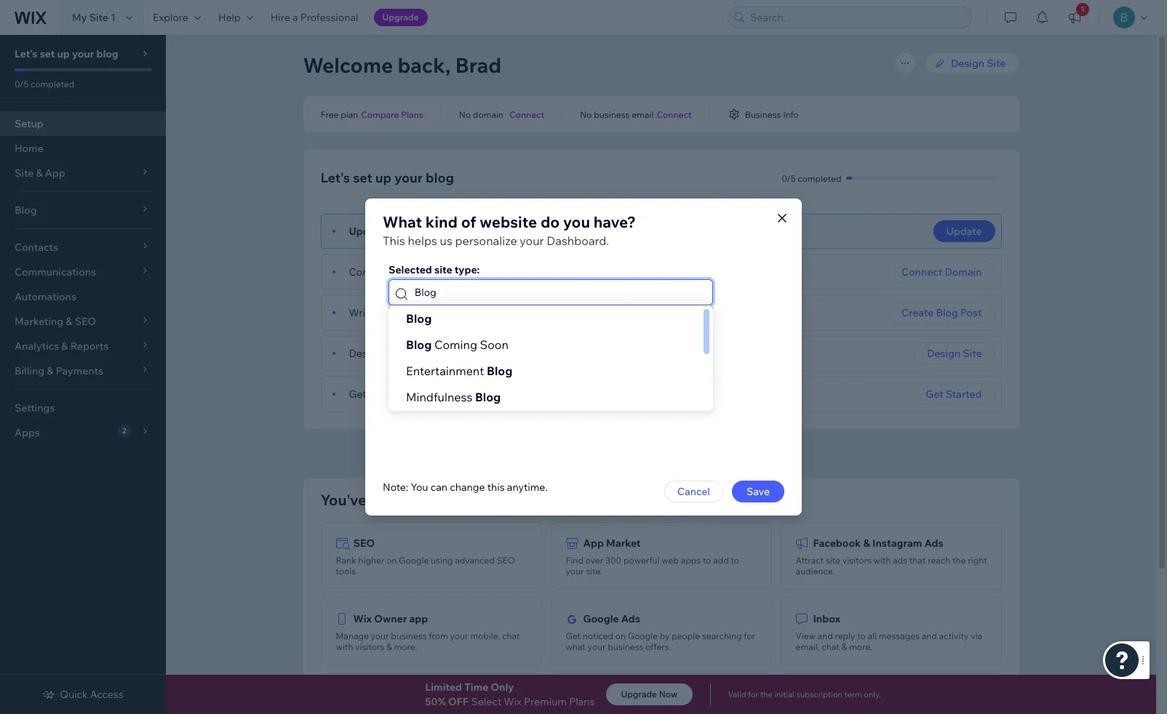 Task type: locate. For each thing, give the bounding box(es) containing it.
facebook & instagram ads
[[814, 537, 944, 550]]

1 more. from the left
[[394, 642, 417, 653]]

0 vertical spatial wix
[[353, 613, 372, 626]]

update for update your blog type
[[349, 225, 385, 238]]

2 vertical spatial on
[[616, 631, 626, 642]]

1 horizontal spatial on
[[399, 388, 411, 401]]

subscription
[[797, 690, 843, 700]]

0/5 down info
[[782, 173, 796, 184]]

add
[[713, 555, 729, 566]]

welcome
[[303, 52, 393, 78]]

0 horizontal spatial connect link
[[510, 108, 545, 121]]

update inside button
[[947, 225, 982, 238]]

get left noticed
[[566, 631, 581, 642]]

1 horizontal spatial 0/5
[[782, 173, 796, 184]]

business info
[[745, 109, 799, 120]]

2 and from the left
[[922, 631, 938, 642]]

1 vertical spatial plans
[[569, 696, 595, 709]]

website right this
[[524, 491, 579, 510]]

kind
[[426, 213, 458, 231]]

0 horizontal spatial 0/5
[[15, 79, 29, 90]]

get left started
[[926, 388, 944, 401]]

wix up the manage
[[353, 613, 372, 626]]

plans inside limited time only 50% off select wix premium plans
[[569, 696, 595, 709]]

0/5 completed down info
[[782, 173, 842, 184]]

1 vertical spatial wix
[[504, 696, 522, 709]]

1 horizontal spatial connect link
[[657, 108, 692, 121]]

let's down free
[[321, 170, 350, 186]]

2 more. from the left
[[850, 642, 873, 653]]

0 vertical spatial design site
[[951, 57, 1006, 70]]

plans right compare
[[401, 109, 424, 120]]

domain
[[945, 266, 982, 279]]

up inside sidebar 'element'
[[57, 47, 70, 60]]

connect link for no business email connect
[[657, 108, 692, 121]]

for right valid
[[748, 690, 759, 700]]

0 horizontal spatial more.
[[394, 642, 417, 653]]

on right the higher at the left bottom of page
[[387, 555, 397, 566]]

business
[[594, 109, 630, 120], [391, 631, 427, 642], [608, 642, 644, 653]]

0 vertical spatial ads
[[925, 537, 944, 550]]

google for found
[[414, 388, 449, 401]]

0 vertical spatial visitors
[[843, 555, 872, 566]]

blog
[[936, 306, 959, 320], [406, 312, 432, 326], [406, 338, 432, 352], [487, 364, 513, 379], [475, 390, 501, 405]]

1 horizontal spatial visitors
[[843, 555, 872, 566]]

1 horizontal spatial the
[[953, 555, 966, 566]]

a
[[293, 11, 298, 24], [392, 266, 398, 279], [513, 491, 521, 510]]

1 horizontal spatial seo
[[497, 555, 515, 566]]

your left site.
[[566, 566, 584, 577]]

premium
[[524, 696, 567, 709]]

hire
[[271, 11, 290, 24]]

update left helps
[[349, 225, 385, 238]]

ads
[[925, 537, 944, 550], [622, 613, 641, 626]]

design inside the design site button
[[927, 347, 961, 360]]

email
[[632, 109, 654, 120]]

1 horizontal spatial up
[[375, 170, 392, 186]]

google left by
[[628, 631, 658, 642]]

valid for the initial subscription term only.
[[728, 690, 881, 700]]

on right found
[[399, 388, 411, 401]]

set down "free plan compare plans"
[[353, 170, 372, 186]]

up up what
[[375, 170, 392, 186]]

design inside design site link
[[951, 57, 985, 70]]

mobile,
[[470, 631, 500, 642]]

seo right advanced
[[497, 555, 515, 566]]

0 vertical spatial with
[[874, 555, 891, 566]]

more. inside view and reply to all messages and activity via email, chat & more.
[[850, 642, 873, 653]]

1 horizontal spatial completed
[[798, 173, 842, 184]]

& right facebook
[[864, 537, 871, 550]]

site inside button
[[963, 347, 982, 360]]

chat
[[502, 631, 520, 642], [822, 642, 840, 653]]

1 horizontal spatial chat
[[822, 642, 840, 653]]

the
[[953, 555, 966, 566], [761, 690, 773, 700]]

0 vertical spatial plans
[[401, 109, 424, 120]]

on inside rank higher on google using advanced seo tools.
[[387, 555, 397, 566]]

you've
[[321, 491, 367, 510]]

email,
[[796, 642, 820, 653]]

upgrade now button
[[607, 684, 693, 706]]

0/5 up the setup
[[15, 79, 29, 90]]

0 horizontal spatial with
[[336, 642, 353, 653]]

and left activity
[[922, 631, 938, 642]]

0 horizontal spatial 0/5 completed
[[15, 79, 74, 90]]

domain down brad
[[473, 109, 504, 120]]

higher
[[358, 555, 385, 566]]

1 vertical spatial set
[[353, 170, 372, 186]]

site.
[[586, 566, 603, 577]]

& left reports
[[862, 689, 869, 702]]

to
[[703, 555, 712, 566], [731, 555, 740, 566], [858, 631, 866, 642]]

1 vertical spatial seo
[[497, 555, 515, 566]]

manage
[[336, 631, 369, 642]]

0 horizontal spatial let's
[[15, 47, 38, 60]]

1 no from the left
[[459, 109, 471, 120]]

upgrade inside button
[[621, 689, 657, 700]]

0 horizontal spatial no
[[459, 109, 471, 120]]

google ads
[[583, 613, 641, 626]]

1 connect link from the left
[[510, 108, 545, 121]]

let's up the setup
[[15, 47, 38, 60]]

on down google ads
[[616, 631, 626, 642]]

1 vertical spatial on
[[387, 555, 397, 566]]

get for get started
[[926, 388, 944, 401]]

0 vertical spatial let's set up your blog
[[15, 47, 119, 60]]

setup
[[15, 117, 43, 130]]

0 vertical spatial a
[[293, 11, 298, 24]]

rank
[[336, 555, 356, 566]]

plans right premium
[[569, 696, 595, 709]]

0 vertical spatial website
[[480, 213, 537, 231]]

2 horizontal spatial site
[[987, 57, 1006, 70]]

to left add
[[703, 555, 712, 566]]

visitors inside attract site visitors with ads that reach the right audience.
[[843, 555, 872, 566]]

the left right
[[953, 555, 966, 566]]

completed
[[31, 79, 74, 90], [798, 173, 842, 184]]

& left all
[[842, 642, 848, 653]]

upgrade now
[[621, 689, 678, 700]]

blog inside sidebar 'element'
[[96, 47, 119, 60]]

get left found
[[349, 388, 367, 401]]

chat right mobile,
[[502, 631, 520, 642]]

design site inside button
[[927, 347, 982, 360]]

google up noticed
[[583, 613, 619, 626]]

up
[[57, 47, 70, 60], [375, 170, 392, 186]]

2 vertical spatial a
[[513, 491, 521, 510]]

0 horizontal spatial plans
[[401, 109, 424, 120]]

your up selected
[[387, 225, 409, 238]]

1 horizontal spatial get
[[566, 631, 581, 642]]

set up the setup
[[40, 47, 55, 60]]

1 horizontal spatial update
[[947, 225, 982, 238]]

business inside manage your business from your mobile, chat with visitors & more.
[[391, 631, 427, 642]]

1 vertical spatial visitors
[[355, 642, 385, 653]]

post
[[961, 306, 982, 320]]

from
[[429, 631, 448, 642]]

site down facebook
[[826, 555, 841, 566]]

wix down only
[[504, 696, 522, 709]]

ads up get noticed on google by people searching for what your business offers.
[[622, 613, 641, 626]]

0 vertical spatial 0/5 completed
[[15, 79, 74, 90]]

do
[[541, 213, 560, 231]]

0 horizontal spatial on
[[387, 555, 397, 566]]

automations
[[15, 290, 76, 304]]

0 horizontal spatial set
[[40, 47, 55, 60]]

1 vertical spatial with
[[336, 642, 353, 653]]

google left using
[[399, 555, 429, 566]]

0 vertical spatial site
[[435, 264, 452, 277]]

financial
[[583, 689, 627, 702]]

business
[[745, 109, 781, 120]]

& down owner
[[386, 642, 392, 653]]

1 horizontal spatial no
[[580, 109, 592, 120]]

1 update from the left
[[349, 225, 385, 238]]

manage your business from your mobile, chat with visitors & more.
[[336, 631, 520, 653]]

the left initial
[[761, 690, 773, 700]]

business down the app
[[391, 631, 427, 642]]

more. down the app
[[394, 642, 417, 653]]

custom
[[400, 266, 435, 279]]

get inside get started button
[[926, 388, 944, 401]]

your down my
[[72, 47, 94, 60]]

1 horizontal spatial let's
[[321, 170, 350, 186]]

this
[[488, 481, 505, 494]]

email
[[353, 689, 380, 702]]

visitors down owner
[[355, 642, 385, 653]]

much
[[397, 491, 435, 510]]

can
[[431, 481, 448, 494]]

to right add
[[731, 555, 740, 566]]

no left email
[[580, 109, 592, 120]]

wix
[[353, 613, 372, 626], [504, 696, 522, 709]]

google inside get noticed on google by people searching for what your business offers.
[[628, 631, 658, 642]]

web
[[662, 555, 679, 566]]

find over 300 powerful web apps to add to your site.
[[566, 555, 740, 577]]

1 horizontal spatial and
[[922, 631, 938, 642]]

update up domain
[[947, 225, 982, 238]]

us
[[440, 234, 453, 248]]

1 vertical spatial upgrade
[[621, 689, 657, 700]]

Enter your business or website type field
[[410, 280, 708, 305]]

business down google ads
[[608, 642, 644, 653]]

chat right email,
[[822, 642, 840, 653]]

completed down info
[[798, 173, 842, 184]]

your left first
[[377, 306, 398, 320]]

1 horizontal spatial plans
[[569, 696, 595, 709]]

a left the custom at the top of page
[[392, 266, 398, 279]]

for right searching
[[744, 631, 756, 642]]

site left type:
[[435, 264, 452, 277]]

back,
[[398, 52, 451, 78]]

1 horizontal spatial 1
[[1081, 4, 1085, 14]]

update
[[349, 225, 385, 238], [947, 225, 982, 238]]

more. left messages
[[850, 642, 873, 653]]

0 horizontal spatial up
[[57, 47, 70, 60]]

marketing
[[382, 689, 432, 702]]

0 horizontal spatial site
[[435, 264, 452, 277]]

your up what
[[395, 170, 423, 186]]

domain down us
[[438, 266, 473, 279]]

more.
[[394, 642, 417, 653], [850, 642, 873, 653]]

with
[[874, 555, 891, 566], [336, 642, 353, 653]]

using
[[431, 555, 453, 566]]

your right what
[[588, 642, 606, 653]]

2 horizontal spatial a
[[513, 491, 521, 510]]

up up setup link
[[57, 47, 70, 60]]

0 horizontal spatial and
[[818, 631, 833, 642]]

blog for create
[[936, 306, 959, 320]]

2 horizontal spatial get
[[926, 388, 944, 401]]

0 horizontal spatial ads
[[622, 613, 641, 626]]

0 horizontal spatial site
[[89, 11, 108, 24]]

2 horizontal spatial on
[[616, 631, 626, 642]]

0 horizontal spatial upgrade
[[383, 12, 419, 23]]

1 vertical spatial design site
[[927, 347, 982, 360]]

no down brad
[[459, 109, 471, 120]]

visitors down facebook
[[843, 555, 872, 566]]

list box
[[389, 306, 713, 437]]

0 vertical spatial for
[[744, 631, 756, 642]]

get for get found on google
[[349, 388, 367, 401]]

let's set up your blog down my
[[15, 47, 119, 60]]

1 horizontal spatial upgrade
[[621, 689, 657, 700]]

completed up the setup
[[31, 79, 74, 90]]

0/5
[[15, 79, 29, 90], [782, 173, 796, 184]]

compare
[[361, 109, 399, 120]]

0 vertical spatial upgrade
[[383, 12, 419, 23]]

completed inside sidebar 'element'
[[31, 79, 74, 90]]

0 horizontal spatial update
[[349, 225, 385, 238]]

0 horizontal spatial get
[[349, 388, 367, 401]]

1 horizontal spatial site
[[963, 347, 982, 360]]

let's set up your blog up what
[[321, 170, 454, 186]]

your right from
[[450, 631, 468, 642]]

0 horizontal spatial the
[[761, 690, 773, 700]]

1 vertical spatial completed
[[798, 173, 842, 184]]

with inside manage your business from your mobile, chat with visitors & more.
[[336, 642, 353, 653]]

1 and from the left
[[818, 631, 833, 642]]

home
[[15, 142, 44, 155]]

create blog post button
[[889, 302, 996, 324]]

get inside get noticed on google by people searching for what your business offers.
[[566, 631, 581, 642]]

let's inside sidebar 'element'
[[15, 47, 38, 60]]

your down owner
[[371, 631, 389, 642]]

my site 1
[[72, 11, 116, 24]]

0 horizontal spatial visitors
[[355, 642, 385, 653]]

0 horizontal spatial wix
[[353, 613, 372, 626]]

0 vertical spatial up
[[57, 47, 70, 60]]

for
[[744, 631, 756, 642], [748, 690, 759, 700]]

google
[[414, 388, 449, 401], [399, 555, 429, 566], [583, 613, 619, 626], [628, 631, 658, 642]]

2 update from the left
[[947, 225, 982, 238]]

2 connect link from the left
[[657, 108, 692, 121]]

1 vertical spatial let's set up your blog
[[321, 170, 454, 186]]

a right than at bottom left
[[513, 491, 521, 510]]

0 vertical spatial seo
[[353, 537, 375, 550]]

website up personalize
[[480, 213, 537, 231]]

the inside attract site visitors with ads that reach the right audience.
[[953, 555, 966, 566]]

google inside rank higher on google using advanced seo tools.
[[399, 555, 429, 566]]

update button
[[934, 221, 996, 242]]

chat inside view and reply to all messages and activity via email, chat & more.
[[822, 642, 840, 653]]

0 vertical spatial the
[[953, 555, 966, 566]]

upgrade inside button
[[383, 12, 419, 23]]

powerful
[[624, 555, 660, 566]]

0/5 inside sidebar 'element'
[[15, 79, 29, 90]]

0 horizontal spatial a
[[293, 11, 298, 24]]

my
[[72, 11, 87, 24]]

connect link
[[510, 108, 545, 121], [657, 108, 692, 121]]

0 vertical spatial let's
[[15, 47, 38, 60]]

noticed
[[583, 631, 614, 642]]

1 vertical spatial 0/5 completed
[[782, 173, 842, 184]]

via
[[971, 631, 983, 642]]

1 horizontal spatial 0/5 completed
[[782, 173, 842, 184]]

site inside attract site visitors with ads that reach the right audience.
[[826, 555, 841, 566]]

blog down my site 1
[[96, 47, 119, 60]]

your down do on the top left of the page
[[520, 234, 544, 248]]

app
[[409, 613, 428, 626]]

1 horizontal spatial more.
[[850, 642, 873, 653]]

and down inbox
[[818, 631, 833, 642]]

get for get noticed on google by people searching for what your business offers.
[[566, 631, 581, 642]]

1 horizontal spatial wix
[[504, 696, 522, 709]]

people
[[672, 631, 700, 642]]

on for higher
[[387, 555, 397, 566]]

300
[[606, 555, 622, 566]]

on for noticed
[[616, 631, 626, 642]]

to left all
[[858, 631, 866, 642]]

google for noticed
[[628, 631, 658, 642]]

0 horizontal spatial chat
[[502, 631, 520, 642]]

0 horizontal spatial to
[[703, 555, 712, 566]]

your up get found on google
[[385, 347, 406, 360]]

1 horizontal spatial with
[[874, 555, 891, 566]]

upgrade for upgrade
[[383, 12, 419, 23]]

1 vertical spatial site
[[987, 57, 1006, 70]]

reach
[[928, 555, 951, 566]]

your inside the what kind of website do you have? this helps us personalize your dashboard.
[[520, 234, 544, 248]]

google down the entertainment
[[414, 388, 449, 401]]

2 no from the left
[[580, 109, 592, 120]]

website up the entertainment
[[408, 347, 445, 360]]

1 vertical spatial 0/5
[[782, 173, 796, 184]]

1 horizontal spatial set
[[353, 170, 372, 186]]

1 horizontal spatial a
[[392, 266, 398, 279]]

1 vertical spatial site
[[826, 555, 841, 566]]

seo up the higher at the left bottom of page
[[353, 537, 375, 550]]

all
[[868, 631, 877, 642]]

than
[[478, 491, 510, 510]]

0 horizontal spatial completed
[[31, 79, 74, 90]]

ads up reach
[[925, 537, 944, 550]]

1 horizontal spatial site
[[826, 555, 841, 566]]

0/5 completed
[[15, 79, 74, 90], [782, 173, 842, 184]]

messages
[[879, 631, 920, 642]]

your inside get noticed on google by people searching for what your business offers.
[[588, 642, 606, 653]]

blog inside button
[[936, 306, 959, 320]]

a right hire
[[293, 11, 298, 24]]

your inside find over 300 powerful web apps to add to your site.
[[566, 566, 584, 577]]

on inside get noticed on google by people searching for what your business offers.
[[616, 631, 626, 642]]

0/5 completed up the setup
[[15, 79, 74, 90]]

visitors inside manage your business from your mobile, chat with visitors & more.
[[355, 642, 385, 653]]

sidebar element
[[0, 35, 166, 715]]

what
[[566, 642, 586, 653]]



Task type: vqa. For each thing, say whether or not it's contained in the screenshot.


Task type: describe. For each thing, give the bounding box(es) containing it.
1 vertical spatial domain
[[438, 266, 473, 279]]

mindfulness blog
[[406, 390, 501, 405]]

2 vertical spatial website
[[524, 491, 579, 510]]

1 vertical spatial let's
[[321, 170, 350, 186]]

write
[[349, 306, 375, 320]]

limited time only 50% off select wix premium plans
[[425, 681, 595, 709]]

on for found
[[399, 388, 411, 401]]

to inside view and reply to all messages and activity via email, chat & more.
[[858, 631, 866, 642]]

1 vertical spatial website
[[408, 347, 445, 360]]

1 vertical spatial up
[[375, 170, 392, 186]]

1 vertical spatial ads
[[622, 613, 641, 626]]

connect link for no domain connect
[[510, 108, 545, 121]]

financial tools
[[583, 689, 654, 702]]

Search... field
[[746, 7, 967, 28]]

you
[[563, 213, 590, 231]]

blog up kind
[[426, 170, 454, 186]]

you
[[411, 481, 428, 494]]

you've got much more than a website
[[321, 491, 579, 510]]

0 horizontal spatial seo
[[353, 537, 375, 550]]

blog left 'type'
[[412, 225, 434, 238]]

google for higher
[[399, 555, 429, 566]]

searching
[[702, 631, 742, 642]]

inbox
[[814, 613, 841, 626]]

wix inside limited time only 50% off select wix premium plans
[[504, 696, 522, 709]]

reports
[[871, 689, 907, 702]]

design your website
[[349, 347, 445, 360]]

no for no business email connect
[[580, 109, 592, 120]]

more
[[439, 491, 475, 510]]

ads
[[893, 555, 908, 566]]

instagram
[[873, 537, 923, 550]]

seo inside rank higher on google using advanced seo tools.
[[497, 555, 515, 566]]

hire a professional
[[271, 11, 359, 24]]

blog coming soon
[[406, 338, 509, 352]]

& inside manage your business from your mobile, chat with visitors & more.
[[386, 642, 392, 653]]

1 vertical spatial the
[[761, 690, 773, 700]]

have?
[[594, 213, 636, 231]]

for inside get noticed on google by people searching for what your business offers.
[[744, 631, 756, 642]]

no domain connect
[[459, 109, 545, 120]]

limited
[[425, 681, 462, 694]]

entertainment blog
[[406, 364, 513, 379]]

1 horizontal spatial to
[[731, 555, 740, 566]]

a for professional
[[293, 11, 298, 24]]

selected
[[389, 264, 432, 277]]

email marketing
[[353, 689, 432, 702]]

owner
[[374, 613, 407, 626]]

0 vertical spatial site
[[89, 11, 108, 24]]

get started button
[[913, 384, 996, 405]]

coming
[[435, 338, 478, 352]]

apps
[[681, 555, 701, 566]]

of
[[461, 213, 476, 231]]

what kind of website do you have? this helps us personalize your dashboard.
[[383, 213, 636, 248]]

1 inside button
[[1081, 4, 1085, 14]]

more. inside manage your business from your mobile, chat with visitors & more.
[[394, 642, 417, 653]]

1 button
[[1059, 0, 1091, 35]]

analytics
[[814, 689, 859, 702]]

offers.
[[646, 642, 672, 653]]

quick access button
[[42, 689, 124, 702]]

chat inside manage your business from your mobile, chat with visitors & more.
[[502, 631, 520, 642]]

type
[[436, 225, 459, 238]]

rank higher on google using advanced seo tools.
[[336, 555, 515, 577]]

1 horizontal spatial ads
[[925, 537, 944, 550]]

found
[[369, 388, 397, 401]]

setup link
[[0, 111, 166, 136]]

no for no domain connect
[[459, 109, 471, 120]]

automations link
[[0, 285, 166, 309]]

plan
[[341, 109, 358, 120]]

reply
[[835, 631, 856, 642]]

1 vertical spatial for
[[748, 690, 759, 700]]

quick
[[60, 689, 88, 702]]

website inside the what kind of website do you have? this helps us personalize your dashboard.
[[480, 213, 537, 231]]

app
[[583, 537, 604, 550]]

over
[[586, 555, 604, 566]]

off
[[448, 696, 469, 709]]

settings
[[15, 402, 55, 415]]

connect inside connect domain 'button'
[[902, 266, 943, 279]]

quick access
[[60, 689, 124, 702]]

business inside get noticed on google by people searching for what your business offers.
[[608, 642, 644, 653]]

personalize
[[455, 234, 517, 248]]

blog for mindfulness
[[475, 390, 501, 405]]

attract
[[796, 555, 824, 566]]

activity
[[940, 631, 969, 642]]

find
[[566, 555, 584, 566]]

a for custom
[[392, 266, 398, 279]]

tools
[[629, 689, 654, 702]]

1 horizontal spatial let's set up your blog
[[321, 170, 454, 186]]

update for update
[[947, 225, 982, 238]]

your inside sidebar 'element'
[[72, 47, 94, 60]]

50%
[[425, 696, 446, 709]]

0/5 completed inside sidebar 'element'
[[15, 79, 74, 90]]

selected site type:
[[389, 264, 480, 277]]

cancel button
[[665, 481, 724, 503]]

compare plans link
[[361, 108, 424, 121]]

list box containing blog
[[389, 306, 713, 437]]

upgrade for upgrade now
[[621, 689, 657, 700]]

blog right first
[[422, 306, 443, 320]]

business left email
[[594, 109, 630, 120]]

that
[[910, 555, 926, 566]]

right
[[968, 555, 988, 566]]

design site button
[[914, 343, 996, 365]]

email marketing button
[[321, 674, 542, 715]]

upgrade button
[[374, 9, 428, 26]]

with inside attract site visitors with ads that reach the right audience.
[[874, 555, 891, 566]]

let's set up your blog inside sidebar 'element'
[[15, 47, 119, 60]]

get started
[[926, 388, 982, 401]]

& inside view and reply to all messages and activity via email, chat & more.
[[842, 642, 848, 653]]

analytics & reports
[[814, 689, 907, 702]]

view and reply to all messages and activity via email, chat & more.
[[796, 631, 983, 653]]

wix owner app
[[353, 613, 428, 626]]

site for selected
[[435, 264, 452, 277]]

only.
[[864, 690, 881, 700]]

0 vertical spatial domain
[[473, 109, 504, 120]]

business info button
[[728, 108, 799, 121]]

blog for entertainment
[[487, 364, 513, 379]]

now
[[659, 689, 678, 700]]

get found on google
[[349, 388, 449, 401]]

set inside sidebar 'element'
[[40, 47, 55, 60]]

dashboard.
[[547, 234, 609, 248]]

attract site visitors with ads that reach the right audience.
[[796, 555, 988, 577]]

help button
[[210, 0, 262, 35]]

brad
[[455, 52, 502, 78]]

by
[[660, 631, 670, 642]]

first
[[401, 306, 420, 320]]

settings link
[[0, 396, 166, 421]]

0 horizontal spatial 1
[[111, 11, 116, 24]]

& inside button
[[862, 689, 869, 702]]

site for attract
[[826, 555, 841, 566]]

helps
[[408, 234, 437, 248]]



